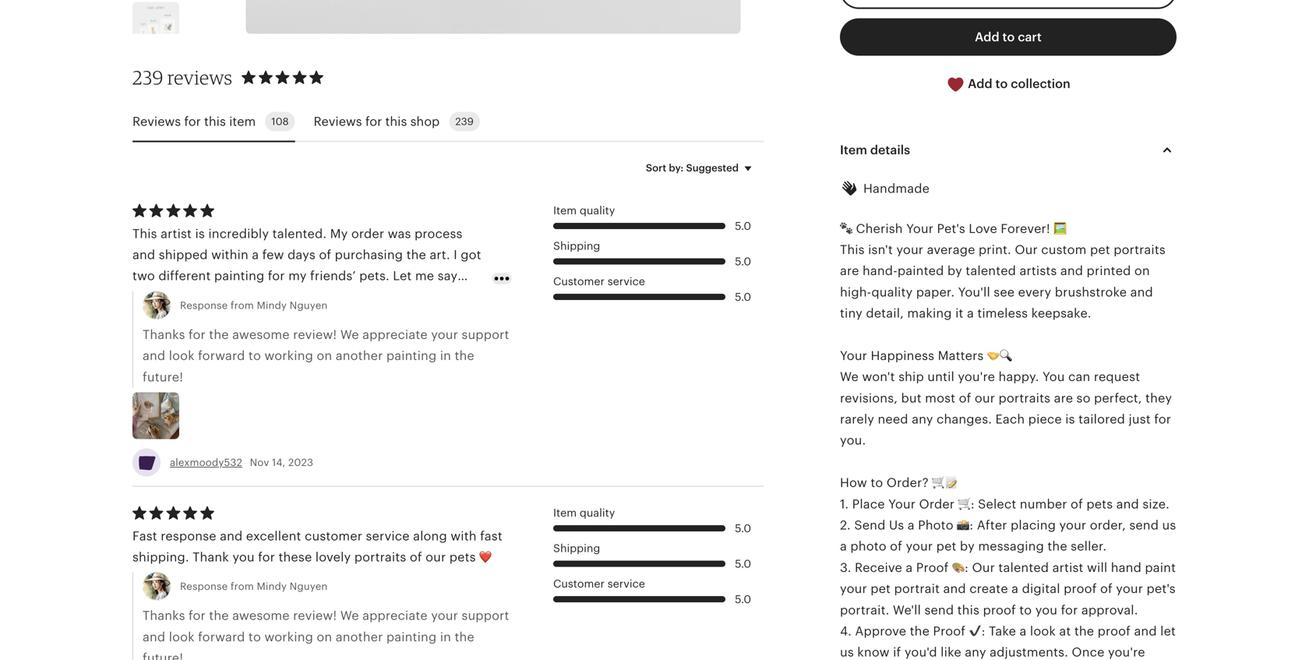 Task type: vqa. For each thing, say whether or not it's contained in the screenshot.
bottom 239
yes



Task type: describe. For each thing, give the bounding box(es) containing it.
2 vertical spatial we
[[340, 609, 359, 623]]

you inside fast response and excellent customer service along with fast shipping. thank you for these lovely portraits of our pets ❤️
[[233, 550, 255, 564]]

you'd
[[905, 646, 938, 660]]

2 5.0 from the top
[[735, 255, 752, 268]]

at
[[1060, 624, 1072, 639]]

of up the approval.
[[1101, 582, 1113, 596]]

won't
[[863, 370, 896, 384]]

our for pets
[[426, 550, 446, 564]]

2 vertical spatial on
[[317, 630, 332, 644]]

paper.
[[917, 285, 955, 299]]

add to collection button
[[840, 65, 1177, 103]]

sort by: suggested button
[[634, 152, 770, 184]]

details
[[871, 143, 911, 157]]

14,
[[272, 457, 286, 468]]

paint
[[1146, 561, 1177, 575]]

if
[[894, 646, 902, 660]]

2 working from the top
[[265, 630, 313, 644]]

can
[[1069, 370, 1091, 384]]

2 another from the top
[[336, 630, 383, 644]]

2 vertical spatial proof
[[1098, 624, 1131, 639]]

photo
[[918, 518, 954, 533]]

our inside how to order? 🛒📝 1. place your order 🛒: select number of pets and size. 2. send us a photo 📸: after placing your order, send us a photo of your pet by messaging the seller. 3. receive a proof 🎨: our talented artist will hand paint your pet portrait and create a digital proof of your pet's portrait. we'll send this proof to you for approval. 4. approve the proof ✔️: take a look at the proof and let us know if you'd like any adjustments. once you'r
[[973, 561, 996, 575]]

approval.
[[1082, 603, 1139, 617]]

add to collection
[[965, 77, 1071, 91]]

0 vertical spatial service
[[608, 275, 645, 288]]

1 vertical spatial item
[[554, 204, 577, 217]]

fast
[[133, 529, 157, 543]]

1 customer service from the top
[[554, 275, 645, 288]]

fast
[[480, 529, 503, 543]]

brushstroke
[[1055, 285, 1128, 299]]

1 in from the top
[[440, 349, 451, 363]]

we'll
[[893, 603, 922, 617]]

but
[[902, 391, 922, 405]]

reviews for this item
[[133, 114, 256, 128]]

shipping.
[[133, 550, 189, 564]]

lovely
[[316, 550, 351, 564]]

are inside "🐾 cherish your pet's love forever! 🖼️ this isn't your average print. our custom pet portraits are hand-painted by talented artists and printed on high-quality paper. you'll see every brushstroke and tiny detail, making it a timeless keepsake."
[[840, 264, 860, 278]]

tailored
[[1079, 412, 1126, 426]]

2 vertical spatial quality
[[580, 507, 615, 519]]

hand
[[1112, 561, 1142, 575]]

1 shipping from the top
[[554, 240, 601, 252]]

we inside your happiness matters 🤝🔍 we won't ship until you're happy. you can request revisions, but most of our portraits are so perfect, they rarely need any changes. each piece is tailored just for you.
[[840, 370, 859, 384]]

2023
[[288, 457, 313, 468]]

your happiness matters 🤝🔍 we won't ship until you're happy. you can request revisions, but most of our portraits are so perfect, they rarely need any changes. each piece is tailored just for you.
[[840, 349, 1173, 448]]

3.
[[840, 561, 852, 575]]

item details button
[[826, 131, 1191, 169]]

a down 2.
[[840, 540, 847, 554]]

will
[[1088, 561, 1108, 575]]

1 horizontal spatial us
[[1163, 518, 1177, 533]]

number
[[1020, 497, 1068, 511]]

making
[[908, 306, 952, 320]]

2 item quality from the top
[[554, 507, 615, 519]]

see
[[994, 285, 1015, 299]]

4.
[[840, 624, 852, 639]]

1 vertical spatial us
[[840, 646, 854, 660]]

you
[[1043, 370, 1066, 384]]

until
[[928, 370, 955, 384]]

2.
[[840, 518, 851, 533]]

2 future! from the top
[[143, 651, 183, 660]]

order?
[[887, 476, 929, 490]]

nov
[[250, 457, 269, 468]]

once
[[1072, 646, 1105, 660]]

of inside fast response and excellent customer service along with fast shipping. thank you for these lovely portraits of our pets ❤️
[[410, 550, 422, 564]]

excellent
[[246, 529, 301, 543]]

add to cart button
[[840, 18, 1177, 56]]

🛒:
[[959, 497, 975, 511]]

your inside how to order? 🛒📝 1. place your order 🛒: select number of pets and size. 2. send us a photo 📸: after placing your order, send us a photo of your pet by messaging the seller. 3. receive a proof 🎨: our talented artist will hand paint your pet portrait and create a digital proof of your pet's portrait. we'll send this proof to you for approval. 4. approve the proof ✔️: take a look at the proof and let us know if you'd like any adjustments. once you'r
[[889, 497, 916, 511]]

and inside fast response and excellent customer service along with fast shipping. thank you for these lovely portraits of our pets ❤️
[[220, 529, 243, 543]]

isn't
[[869, 243, 893, 257]]

piece
[[1029, 412, 1063, 426]]

send
[[855, 518, 886, 533]]

happiness
[[871, 349, 935, 363]]

of inside your happiness matters 🤝🔍 we won't ship until you're happy. you can request revisions, but most of our portraits are so perfect, they rarely need any changes. each piece is tailored just for you.
[[959, 391, 972, 405]]

2 vertical spatial service
[[608, 578, 645, 590]]

1 thanks for the awesome review! we appreciate your support and look forward to working on another painting in the future! from the top
[[143, 328, 510, 384]]

changes.
[[937, 412, 993, 426]]

talented inside how to order? 🛒📝 1. place your order 🛒: select number of pets and size. 2. send us a photo 📸: after placing your order, send us a photo of your pet by messaging the seller. 3. receive a proof 🎨: our talented artist will hand paint your pet portrait and create a digital proof of your pet's portrait. we'll send this proof to you for approval. 4. approve the proof ✔️: take a look at the proof and let us know if you'd like any adjustments. once you'r
[[999, 561, 1050, 575]]

2 painting from the top
[[387, 630, 437, 644]]

need
[[878, 412, 909, 426]]

1 horizontal spatial send
[[1130, 518, 1159, 533]]

0 vertical spatial proof
[[1064, 582, 1097, 596]]

high-
[[840, 285, 872, 299]]

you'll
[[959, 285, 991, 299]]

pets inside fast response and excellent customer service along with fast shipping. thank you for these lovely portraits of our pets ❤️
[[450, 550, 476, 564]]

🖼️
[[1054, 222, 1067, 236]]

you inside how to order? 🛒📝 1. place your order 🛒: select number of pets and size. 2. send us a photo 📸: after placing your order, send us a photo of your pet by messaging the seller. 3. receive a proof 🎨: our talented artist will hand paint your pet portrait and create a digital proof of your pet's portrait. we'll send this proof to you for approval. 4. approve the proof ✔️: take a look at the proof and let us know if you'd like any adjustments. once you'r
[[1036, 603, 1058, 617]]

2 awesome from the top
[[232, 609, 290, 623]]

artist
[[1053, 561, 1084, 575]]

forever!
[[1001, 222, 1051, 236]]

by:
[[669, 162, 684, 174]]

happy.
[[999, 370, 1040, 384]]

seller.
[[1071, 540, 1107, 554]]

portraits for fast response and excellent customer service along with fast shipping. thank you for these lovely portraits of our pets ❤️
[[355, 550, 407, 564]]

most
[[926, 391, 956, 405]]

reviews for this shop
[[314, 114, 440, 128]]

placing
[[1011, 518, 1056, 533]]

select
[[979, 497, 1017, 511]]

by inside how to order? 🛒📝 1. place your order 🛒: select number of pets and size. 2. send us a photo 📸: after placing your order, send us a photo of your pet by messaging the seller. 3. receive a proof 🎨: our talented artist will hand paint your pet portrait and create a digital proof of your pet's portrait. we'll send this proof to you for approval. 4. approve the proof ✔️: take a look at the proof and let us know if you'd like any adjustments. once you'r
[[960, 540, 975, 554]]

you.
[[840, 434, 866, 448]]

reviews for reviews for this shop
[[314, 114, 362, 128]]

adjustments.
[[990, 646, 1069, 660]]

pet inside "🐾 cherish your pet's love forever! 🖼️ this isn't your average print. our custom pet portraits are hand-painted by talented artists and printed on high-quality paper. you'll see every brushstroke and tiny detail, making it a timeless keepsake."
[[1091, 243, 1111, 257]]

portrait.
[[840, 603, 890, 617]]

they
[[1146, 391, 1173, 405]]

2 thanks for the awesome review! we appreciate your support and look forward to working on another painting in the future! from the top
[[143, 609, 510, 660]]

1 customer from the top
[[554, 275, 605, 288]]

perfect,
[[1095, 391, 1143, 405]]

tiny
[[840, 306, 863, 320]]

alexmoody532
[[170, 457, 242, 468]]

a inside "🐾 cherish your pet's love forever! 🖼️ this isn't your average print. our custom pet portraits are hand-painted by talented artists and printed on high-quality paper. you'll see every brushstroke and tiny detail, making it a timeless keepsake."
[[968, 306, 975, 320]]

1 support from the top
[[462, 328, 510, 342]]

average
[[927, 243, 976, 257]]

handmade
[[864, 182, 930, 196]]

2 in from the top
[[440, 630, 451, 644]]

love
[[969, 222, 998, 236]]

portrait
[[895, 582, 940, 596]]

every
[[1019, 285, 1052, 299]]

hand-
[[863, 264, 898, 278]]

of right number
[[1071, 497, 1084, 511]]

so
[[1077, 391, 1091, 405]]

for inside your happiness matters 🤝🔍 we won't ship until you're happy. you can request revisions, but most of our portraits are so perfect, they rarely need any changes. each piece is tailored just for you.
[[1155, 412, 1172, 426]]

reviews
[[167, 66, 232, 89]]

keepsake.
[[1032, 306, 1092, 320]]

thank
[[193, 550, 229, 564]]

request
[[1095, 370, 1141, 384]]

pet's
[[1147, 582, 1176, 596]]

ship
[[899, 370, 925, 384]]

how to order? 🛒📝 1. place your order 🛒: select number of pets and size. 2. send us a photo 📸: after placing your order, send us a photo of your pet by messaging the seller. 3. receive a proof 🎨: our talented artist will hand paint your pet portrait and create a digital proof of your pet's portrait. we'll send this proof to you for approval. 4. approve the proof ✔️: take a look at the proof and let us know if you'd like any adjustments. once you'r
[[840, 476, 1177, 660]]

create
[[970, 582, 1009, 596]]

look inside how to order? 🛒📝 1. place your order 🛒: select number of pets and size. 2. send us a photo 📸: after placing your order, send us a photo of your pet by messaging the seller. 3. receive a proof 🎨: our talented artist will hand paint your pet portrait and create a digital proof of your pet's portrait. we'll send this proof to you for approval. 4. approve the proof ✔️: take a look at the proof and let us know if you'd like any adjustments. once you'r
[[1031, 624, 1056, 639]]

1 forward from the top
[[198, 349, 245, 363]]



Task type: locate. For each thing, give the bounding box(es) containing it.
0 horizontal spatial 239
[[133, 66, 163, 89]]

0 vertical spatial nguyen
[[290, 300, 328, 311]]

this
[[204, 114, 226, 128], [386, 114, 407, 128], [958, 603, 980, 617]]

proof up take
[[983, 603, 1017, 617]]

1 working from the top
[[265, 349, 313, 363]]

know
[[858, 646, 890, 660]]

1 mindy from the top
[[257, 300, 287, 311]]

with
[[451, 529, 477, 543]]

size.
[[1143, 497, 1170, 511]]

0 vertical spatial response
[[180, 300, 228, 311]]

a right take
[[1020, 624, 1027, 639]]

0 vertical spatial portraits
[[1114, 243, 1166, 257]]

0 vertical spatial us
[[1163, 518, 1177, 533]]

0 vertical spatial by
[[948, 264, 963, 278]]

matters
[[938, 349, 984, 363]]

revisions,
[[840, 391, 898, 405]]

portraits down the happy.
[[999, 391, 1051, 405]]

2 review! from the top
[[293, 609, 337, 623]]

1 vertical spatial you
[[1036, 603, 1058, 617]]

tab list containing reviews for this item
[[133, 102, 764, 142]]

1 review! from the top
[[293, 328, 337, 342]]

reviews right "108"
[[314, 114, 362, 128]]

2 support from the top
[[462, 609, 510, 623]]

2 nguyen from the top
[[290, 581, 328, 593]]

any inside how to order? 🛒📝 1. place your order 🛒: select number of pets and size. 2. send us a photo 📸: after placing your order, send us a photo of your pet by messaging the seller. 3. receive a proof 🎨: our talented artist will hand paint your pet portrait and create a digital proof of your pet's portrait. we'll send this proof to you for approval. 4. approve the proof ✔️: take a look at the proof and let us know if you'd like any adjustments. once you'r
[[965, 646, 987, 660]]

this up ✔️: in the right bottom of the page
[[958, 603, 980, 617]]

item
[[229, 114, 256, 128]]

6 5.0 from the top
[[735, 593, 752, 606]]

0 vertical spatial pets
[[1087, 497, 1114, 511]]

along
[[413, 529, 447, 543]]

0 vertical spatial your
[[907, 222, 934, 236]]

this inside how to order? 🛒📝 1. place your order 🛒: select number of pets and size. 2. send us a photo 📸: after placing your order, send us a photo of your pet by messaging the seller. 3. receive a proof 🎨: our talented artist will hand paint your pet portrait and create a digital proof of your pet's portrait. we'll send this proof to you for approval. 4. approve the proof ✔️: take a look at the proof and let us know if you'd like any adjustments. once you'r
[[958, 603, 980, 617]]

🛒📝
[[933, 476, 958, 490]]

you're
[[958, 370, 996, 384]]

it
[[956, 306, 964, 320]]

2 horizontal spatial proof
[[1098, 624, 1131, 639]]

📸:
[[958, 518, 974, 533]]

1 future! from the top
[[143, 370, 183, 384]]

0 vertical spatial review!
[[293, 328, 337, 342]]

are down this
[[840, 264, 860, 278]]

1 vertical spatial portraits
[[999, 391, 1051, 405]]

1 vertical spatial another
[[336, 630, 383, 644]]

after
[[977, 518, 1008, 533]]

add for add to collection
[[968, 77, 993, 91]]

1 nguyen from the top
[[290, 300, 328, 311]]

1 horizontal spatial our
[[1015, 243, 1038, 257]]

add to cart
[[975, 30, 1042, 44]]

1 vertical spatial support
[[462, 609, 510, 623]]

any
[[912, 412, 934, 426], [965, 646, 987, 660]]

pets inside how to order? 🛒📝 1. place your order 🛒: select number of pets and size. 2. send us a photo 📸: after placing your order, send us a photo of your pet by messaging the seller. 3. receive a proof 🎨: our talented artist will hand paint your pet portrait and create a digital proof of your pet's portrait. we'll send this proof to you for approval. 4. approve the proof ✔️: take a look at the proof and let us know if you'd like any adjustments. once you'r
[[1087, 497, 1114, 511]]

sort
[[646, 162, 667, 174]]

2 from from the top
[[231, 581, 254, 593]]

any inside your happiness matters 🤝🔍 we won't ship until you're happy. you can request revisions, but most of our portraits are so perfect, they rarely need any changes. each piece is tailored just for you.
[[912, 412, 934, 426]]

talented
[[966, 264, 1017, 278], [999, 561, 1050, 575]]

1 awesome from the top
[[232, 328, 290, 342]]

your inside "🐾 cherish your pet's love forever! 🖼️ this isn't your average print. our custom pet portraits are hand-painted by talented artists and printed on high-quality paper. you'll see every brushstroke and tiny detail, making it a timeless keepsake."
[[897, 243, 924, 257]]

proof
[[1064, 582, 1097, 596], [983, 603, 1017, 617], [1098, 624, 1131, 639]]

2 vertical spatial portraits
[[355, 550, 407, 564]]

review!
[[293, 328, 337, 342], [293, 609, 337, 623]]

view details of this review photo by alexmoody532 image
[[133, 393, 179, 439]]

this for shop
[[386, 114, 407, 128]]

0 vertical spatial awesome
[[232, 328, 290, 342]]

0 vertical spatial thanks for the awesome review! we appreciate your support and look forward to working on another painting in the future!
[[143, 328, 510, 384]]

1 vertical spatial response
[[180, 581, 228, 593]]

forward
[[198, 349, 245, 363], [198, 630, 245, 644]]

each
[[996, 412, 1025, 426]]

of down us
[[890, 540, 903, 554]]

our inside your happiness matters 🤝🔍 we won't ship until you're happy. you can request revisions, but most of our portraits are so perfect, they rarely need any changes. each piece is tailored just for you.
[[975, 391, 996, 405]]

add left cart
[[975, 30, 1000, 44]]

quality inside "🐾 cherish your pet's love forever! 🖼️ this isn't your average print. our custom pet portraits are hand-painted by talented artists and printed on high-quality paper. you'll see every brushstroke and tiny detail, making it a timeless keepsake."
[[872, 285, 913, 299]]

0 horizontal spatial proof
[[983, 603, 1017, 617]]

thanks
[[143, 328, 185, 342], [143, 609, 185, 623]]

0 vertical spatial our
[[975, 391, 996, 405]]

1 vertical spatial review!
[[293, 609, 337, 623]]

0 horizontal spatial our
[[426, 550, 446, 564]]

1 reviews from the left
[[133, 114, 181, 128]]

for
[[184, 114, 201, 128], [366, 114, 382, 128], [189, 328, 206, 342], [1155, 412, 1172, 426], [258, 550, 275, 564], [1062, 603, 1079, 617], [189, 609, 206, 623]]

0 vertical spatial forward
[[198, 349, 245, 363]]

future!
[[143, 370, 183, 384], [143, 651, 183, 660]]

fast response and excellent customer service along with fast shipping. thank you for these lovely portraits of our pets ❤️
[[133, 529, 503, 564]]

of down along
[[410, 550, 422, 564]]

1 horizontal spatial portraits
[[999, 391, 1051, 405]]

1 vertical spatial any
[[965, 646, 987, 660]]

sort by: suggested
[[646, 162, 739, 174]]

1 5.0 from the top
[[735, 220, 752, 232]]

this left item
[[204, 114, 226, 128]]

this left shop
[[386, 114, 407, 128]]

pet down photo
[[937, 540, 957, 554]]

customer service
[[554, 275, 645, 288], [554, 578, 645, 590]]

1 vertical spatial in
[[440, 630, 451, 644]]

portraits inside your happiness matters 🤝🔍 we won't ship until you're happy. you can request revisions, but most of our portraits are so perfect, they rarely need any changes. each piece is tailored just for you.
[[999, 391, 1051, 405]]

1 horizontal spatial any
[[965, 646, 987, 660]]

quality
[[580, 204, 615, 217], [872, 285, 913, 299], [580, 507, 615, 519]]

🎨:
[[953, 561, 969, 575]]

send down "size." at the right of page
[[1130, 518, 1159, 533]]

239 right shop
[[456, 116, 474, 127]]

1 vertical spatial shipping
[[554, 542, 601, 555]]

0 vertical spatial from
[[231, 300, 254, 311]]

1 horizontal spatial our
[[975, 391, 996, 405]]

item inside dropdown button
[[840, 143, 868, 157]]

0 vertical spatial in
[[440, 349, 451, 363]]

0 vertical spatial pet
[[1091, 243, 1111, 257]]

mini custom watercolor pet portrait dog portrait from photos image 10 image
[[133, 2, 179, 49]]

reviews down 239 reviews
[[133, 114, 181, 128]]

1 vertical spatial working
[[265, 630, 313, 644]]

talented inside "🐾 cherish your pet's love forever! 🖼️ this isn't your average print. our custom pet portraits are hand-painted by talented artists and printed on high-quality paper. you'll see every brushstroke and tiny detail, making it a timeless keepsake."
[[966, 264, 1017, 278]]

0 vertical spatial customer
[[554, 275, 605, 288]]

add down add to cart button
[[968, 77, 993, 91]]

proof down the approval.
[[1098, 624, 1131, 639]]

your inside your happiness matters 🤝🔍 we won't ship until you're happy. you can request revisions, but most of our portraits are so perfect, they rarely need any changes. each piece is tailored just for you.
[[840, 349, 868, 363]]

on inside "🐾 cherish your pet's love forever! 🖼️ this isn't your average print. our custom pet portraits are hand-painted by talented artists and printed on high-quality paper. you'll see every brushstroke and tiny detail, making it a timeless keepsake."
[[1135, 264, 1151, 278]]

1 vertical spatial pet
[[937, 540, 957, 554]]

0 horizontal spatial our
[[973, 561, 996, 575]]

portraits for 🐾 cherish your pet's love forever! 🖼️ this isn't your average print. our custom pet portraits are hand-painted by talented artists and printed on high-quality paper. you'll see every brushstroke and tiny detail, making it a timeless keepsake.
[[1114, 243, 1166, 257]]

reviews for reviews for this item
[[133, 114, 181, 128]]

shop
[[411, 114, 440, 128]]

1 horizontal spatial pets
[[1087, 497, 1114, 511]]

2 vertical spatial item
[[554, 507, 577, 519]]

item quality
[[554, 204, 615, 217], [554, 507, 615, 519]]

add for add to cart
[[975, 30, 1000, 44]]

2 vertical spatial pet
[[871, 582, 891, 596]]

✔️:
[[970, 624, 986, 639]]

0 vertical spatial send
[[1130, 518, 1159, 533]]

239 for 239 reviews
[[133, 66, 163, 89]]

2 response from the top
[[180, 581, 228, 593]]

4 5.0 from the top
[[735, 522, 752, 535]]

your inside "🐾 cherish your pet's love forever! 🖼️ this isn't your average print. our custom pet portraits are hand-painted by talented artists and printed on high-quality paper. you'll see every brushstroke and tiny detail, making it a timeless keepsake."
[[907, 222, 934, 236]]

proof up the like
[[934, 624, 966, 639]]

0 vertical spatial painting
[[387, 349, 437, 363]]

item details
[[840, 143, 911, 157]]

us down 4.
[[840, 646, 854, 660]]

0 vertical spatial working
[[265, 349, 313, 363]]

you down digital
[[1036, 603, 1058, 617]]

1 vertical spatial we
[[840, 370, 859, 384]]

suggested
[[686, 162, 739, 174]]

1 vertical spatial from
[[231, 581, 254, 593]]

the
[[209, 328, 229, 342], [455, 349, 475, 363], [1048, 540, 1068, 554], [209, 609, 229, 623], [910, 624, 930, 639], [1075, 624, 1095, 639], [455, 630, 475, 644]]

send down the portrait
[[925, 603, 954, 617]]

1 vertical spatial service
[[366, 529, 410, 543]]

1 vertical spatial pets
[[450, 550, 476, 564]]

a right us
[[908, 518, 915, 533]]

1 vertical spatial thanks
[[143, 609, 185, 623]]

0 vertical spatial quality
[[580, 204, 615, 217]]

0 horizontal spatial pet
[[871, 582, 891, 596]]

customer
[[305, 529, 363, 543]]

2 appreciate from the top
[[363, 609, 428, 623]]

1 vertical spatial add
[[968, 77, 993, 91]]

this for item
[[204, 114, 226, 128]]

5 5.0 from the top
[[735, 558, 752, 570]]

are inside your happiness matters 🤝🔍 we won't ship until you're happy. you can request revisions, but most of our portraits are so perfect, they rarely need any changes. each piece is tailored just for you.
[[1055, 391, 1074, 405]]

0 vertical spatial talented
[[966, 264, 1017, 278]]

1 vertical spatial customer
[[554, 578, 605, 590]]

of up changes. on the bottom right of the page
[[959, 391, 972, 405]]

2 customer from the top
[[554, 578, 605, 590]]

0 horizontal spatial send
[[925, 603, 954, 617]]

nguyen
[[290, 300, 328, 311], [290, 581, 328, 593]]

1 vertical spatial appreciate
[[363, 609, 428, 623]]

1 painting from the top
[[387, 349, 437, 363]]

proof up the portrait
[[917, 561, 949, 575]]

0 horizontal spatial us
[[840, 646, 854, 660]]

0 vertical spatial customer service
[[554, 275, 645, 288]]

for inside how to order? 🛒📝 1. place your order 🛒: select number of pets and size. 2. send us a photo 📸: after placing your order, send us a photo of your pet by messaging the seller. 3. receive a proof 🎨: our talented artist will hand paint your pet portrait and create a digital proof of your pet's portrait. we'll send this proof to you for approval. 4. approve the proof ✔️: take a look at the proof and let us know if you'd like any adjustments. once you'r
[[1062, 603, 1079, 617]]

take
[[989, 624, 1017, 639]]

our down along
[[426, 550, 446, 564]]

a right it
[[968, 306, 975, 320]]

portraits inside fast response and excellent customer service along with fast shipping. thank you for these lovely portraits of our pets ❤️
[[355, 550, 407, 564]]

painting
[[387, 349, 437, 363], [387, 630, 437, 644]]

our down forever!
[[1015, 243, 1038, 257]]

our inside fast response and excellent customer service along with fast shipping. thank you for these lovely portraits of our pets ❤️
[[426, 550, 446, 564]]

receive
[[855, 561, 903, 575]]

2 thanks from the top
[[143, 609, 185, 623]]

0 horizontal spatial any
[[912, 412, 934, 426]]

2 response from mindy nguyen from the top
[[180, 581, 328, 593]]

0 vertical spatial mindy
[[257, 300, 287, 311]]

1 horizontal spatial you
[[1036, 603, 1058, 617]]

2 horizontal spatial portraits
[[1114, 243, 1166, 257]]

1 vertical spatial 239
[[456, 116, 474, 127]]

1 vertical spatial are
[[1055, 391, 1074, 405]]

your
[[907, 222, 934, 236], [840, 349, 868, 363], [889, 497, 916, 511]]

service inside fast response and excellent customer service along with fast shipping. thank you for these lovely portraits of our pets ❤️
[[366, 529, 410, 543]]

0 vertical spatial proof
[[917, 561, 949, 575]]

2 mindy from the top
[[257, 581, 287, 593]]

by down 📸: on the right bottom of page
[[960, 540, 975, 554]]

3 5.0 from the top
[[735, 291, 752, 303]]

1 vertical spatial send
[[925, 603, 954, 617]]

our inside "🐾 cherish your pet's love forever! 🖼️ this isn't your average print. our custom pet portraits are hand-painted by talented artists and printed on high-quality paper. you'll see every brushstroke and tiny detail, making it a timeless keepsake."
[[1015, 243, 1038, 257]]

1 vertical spatial customer service
[[554, 578, 645, 590]]

1 appreciate from the top
[[363, 328, 428, 342]]

approve
[[856, 624, 907, 639]]

1 response from mindy nguyen from the top
[[180, 300, 328, 311]]

1 from from the top
[[231, 300, 254, 311]]

for inside fast response and excellent customer service along with fast shipping. thank you for these lovely portraits of our pets ❤️
[[258, 550, 275, 564]]

from
[[231, 300, 254, 311], [231, 581, 254, 593]]

artists
[[1020, 264, 1058, 278]]

0 horizontal spatial portraits
[[355, 550, 407, 564]]

is
[[1066, 412, 1076, 426]]

your up won't
[[840, 349, 868, 363]]

🐾 cherish your pet's love forever! 🖼️ this isn't your average print. our custom pet portraits are hand-painted by talented artists and printed on high-quality paper. you'll see every brushstroke and tiny detail, making it a timeless keepsake.
[[840, 222, 1166, 320]]

pets up order,
[[1087, 497, 1114, 511]]

0 horizontal spatial this
[[204, 114, 226, 128]]

0 vertical spatial future!
[[143, 370, 183, 384]]

alexmoody532 link
[[170, 457, 242, 468]]

0 vertical spatial you
[[233, 550, 255, 564]]

pet up printed at the right top
[[1091, 243, 1111, 257]]

detail,
[[866, 306, 904, 320]]

0 vertical spatial add
[[975, 30, 1000, 44]]

0 vertical spatial shipping
[[554, 240, 601, 252]]

your up us
[[889, 497, 916, 511]]

🤝🔍
[[988, 349, 1013, 363]]

portraits right the lovely
[[355, 550, 407, 564]]

talented down print.
[[966, 264, 1017, 278]]

0 vertical spatial we
[[340, 328, 359, 342]]

your left pet's
[[907, 222, 934, 236]]

portraits up printed at the right top
[[1114, 243, 1166, 257]]

1 another from the top
[[336, 349, 383, 363]]

shipping
[[554, 240, 601, 252], [554, 542, 601, 555]]

0 horizontal spatial are
[[840, 264, 860, 278]]

0 vertical spatial item
[[840, 143, 868, 157]]

1 vertical spatial your
[[840, 349, 868, 363]]

a up the portrait
[[906, 561, 913, 575]]

1 horizontal spatial 239
[[456, 116, 474, 127]]

1 vertical spatial proof
[[983, 603, 1017, 617]]

1 horizontal spatial this
[[386, 114, 407, 128]]

1 vertical spatial talented
[[999, 561, 1050, 575]]

1 thanks from the top
[[143, 328, 185, 342]]

1 vertical spatial painting
[[387, 630, 437, 644]]

any down ✔️: in the right bottom of the page
[[965, 646, 987, 660]]

these
[[279, 550, 312, 564]]

2 shipping from the top
[[554, 542, 601, 555]]

pet down the receive
[[871, 582, 891, 596]]

custom
[[1042, 243, 1087, 257]]

by inside "🐾 cherish your pet's love forever! 🖼️ this isn't your average print. our custom pet portraits are hand-painted by talented artists and printed on high-quality paper. you'll see every brushstroke and tiny detail, making it a timeless keepsake."
[[948, 264, 963, 278]]

1 vertical spatial on
[[317, 349, 332, 363]]

239 left reviews
[[133, 66, 163, 89]]

print.
[[979, 243, 1012, 257]]

order
[[920, 497, 955, 511]]

tab list
[[133, 102, 764, 142]]

our for portraits
[[975, 391, 996, 405]]

❤️
[[480, 550, 492, 564]]

0 vertical spatial our
[[1015, 243, 1038, 257]]

our down 'you're'
[[975, 391, 996, 405]]

a left digital
[[1012, 582, 1019, 596]]

by
[[948, 264, 963, 278], [960, 540, 975, 554]]

1 horizontal spatial are
[[1055, 391, 1074, 405]]

2 customer service from the top
[[554, 578, 645, 590]]

by down average
[[948, 264, 963, 278]]

digital
[[1023, 582, 1061, 596]]

are left so
[[1055, 391, 1074, 405]]

proof
[[917, 561, 949, 575], [934, 624, 966, 639]]

to
[[1003, 30, 1015, 44], [996, 77, 1008, 91], [249, 349, 261, 363], [871, 476, 884, 490], [1020, 603, 1033, 617], [249, 630, 261, 644]]

1 horizontal spatial proof
[[1064, 582, 1097, 596]]

1 vertical spatial quality
[[872, 285, 913, 299]]

portraits
[[1114, 243, 1166, 257], [999, 391, 1051, 405], [355, 550, 407, 564]]

1 vertical spatial our
[[973, 561, 996, 575]]

us down "size." at the right of page
[[1163, 518, 1177, 533]]

2 forward from the top
[[198, 630, 245, 644]]

1 vertical spatial proof
[[934, 624, 966, 639]]

0 horizontal spatial reviews
[[133, 114, 181, 128]]

our up create
[[973, 561, 996, 575]]

2 reviews from the left
[[314, 114, 362, 128]]

talented down messaging
[[999, 561, 1050, 575]]

1 horizontal spatial reviews
[[314, 114, 362, 128]]

239 for 239
[[456, 116, 474, 127]]

just
[[1129, 412, 1151, 426]]

any down but
[[912, 412, 934, 426]]

proof down artist
[[1064, 582, 1097, 596]]

1 vertical spatial forward
[[198, 630, 245, 644]]

1 item quality from the top
[[554, 204, 615, 217]]

pets down with
[[450, 550, 476, 564]]

portraits inside "🐾 cherish your pet's love forever! 🖼️ this isn't your average print. our custom pet portraits are hand-painted by talented artists and printed on high-quality paper. you'll see every brushstroke and tiny detail, making it a timeless keepsake."
[[1114, 243, 1166, 257]]

rarely
[[840, 412, 875, 426]]

0 vertical spatial item quality
[[554, 204, 615, 217]]

reviews
[[133, 114, 181, 128], [314, 114, 362, 128]]

0 horizontal spatial pets
[[450, 550, 476, 564]]

you right thank
[[233, 550, 255, 564]]

1 response from the top
[[180, 300, 228, 311]]

0 vertical spatial are
[[840, 264, 860, 278]]



